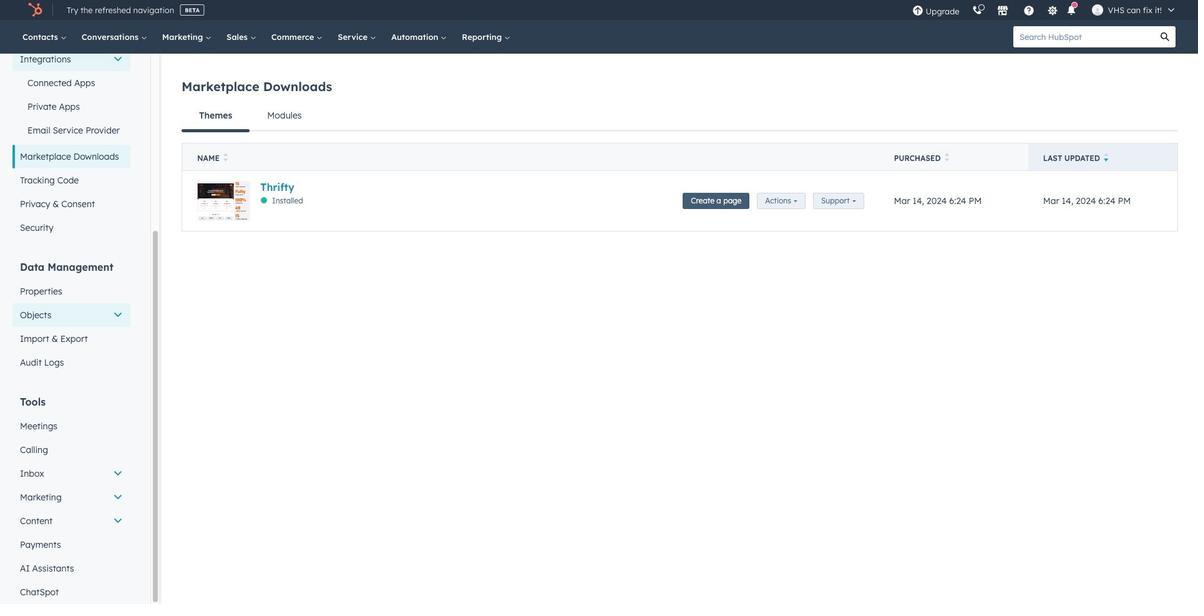Task type: describe. For each thing, give the bounding box(es) containing it.
data management element
[[12, 260, 130, 374]]

press to sort. image
[[223, 153, 228, 162]]

2 press to sort. element from the left
[[945, 153, 949, 164]]

Search HubSpot search field
[[1014, 26, 1155, 47]]

descending sort. press to sort ascending. element
[[1104, 153, 1109, 164]]

descending sort. press to sort ascending. image
[[1104, 153, 1109, 162]]

marketplaces image
[[997, 6, 1008, 17]]

tools element
[[12, 395, 130, 604]]



Task type: vqa. For each thing, say whether or not it's contained in the screenshot.
My uncontacted in the left of the page
no



Task type: locate. For each thing, give the bounding box(es) containing it.
press to sort. element
[[223, 153, 228, 164], [945, 153, 949, 164]]

0 horizontal spatial press to sort. element
[[223, 153, 228, 164]]

press to sort. image
[[945, 153, 949, 162]]

menu
[[906, 0, 1183, 20]]

jer mill image
[[1092, 4, 1103, 16]]

1 horizontal spatial press to sort. element
[[945, 153, 949, 164]]

1 press to sort. element from the left
[[223, 153, 228, 164]]



